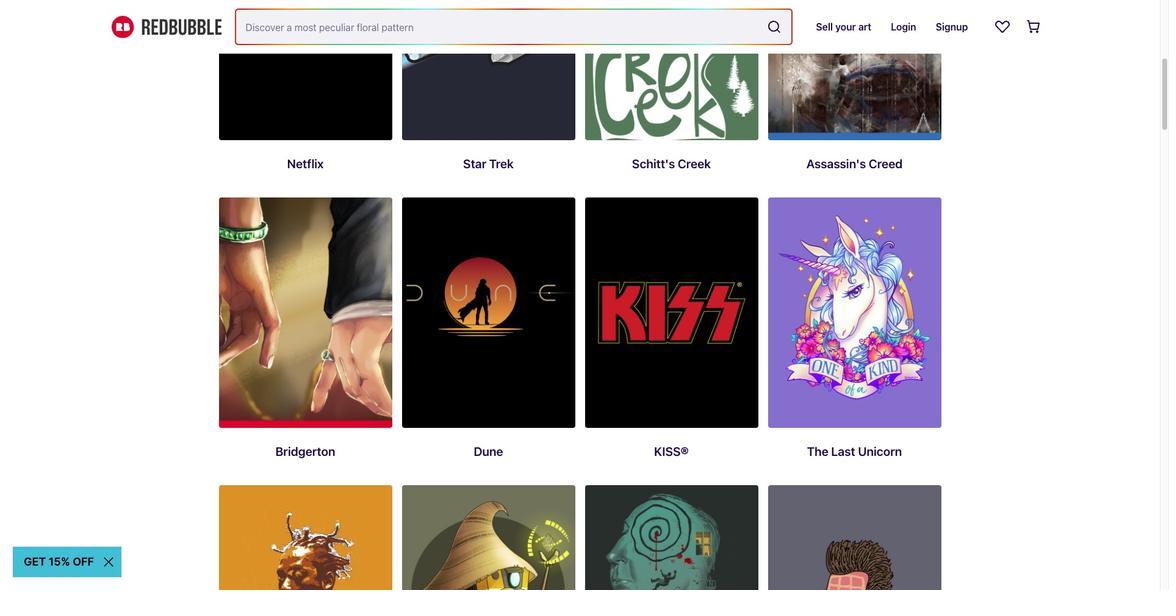 Task type: vqa. For each thing, say whether or not it's contained in the screenshot.
the Explore designs
no



Task type: describe. For each thing, give the bounding box(es) containing it.
bridgerton link
[[219, 198, 392, 476]]

netflix
[[287, 157, 324, 171]]

assassin's creed link
[[768, 0, 942, 188]]

schitt's
[[632, 157, 675, 171]]

redbubble logo image
[[111, 16, 221, 38]]

the last unicorn image
[[768, 198, 942, 429]]

chris farley image
[[768, 486, 942, 591]]

star
[[463, 157, 487, 171]]

netflix link
[[219, 0, 392, 188]]

netflix image
[[219, 0, 392, 140]]

bridgerton image
[[219, 198, 392, 429]]

alfred hitchcock image
[[585, 486, 759, 591]]

ol' dirty bastard image
[[219, 486, 392, 591]]

star trek
[[463, 157, 514, 171]]

creed
[[869, 157, 903, 171]]

dune image
[[402, 198, 575, 429]]

kiss®
[[654, 445, 689, 459]]

unicorn
[[858, 445, 902, 459]]

the
[[807, 445, 829, 459]]

trek
[[489, 157, 514, 171]]



Task type: locate. For each thing, give the bounding box(es) containing it.
kiss® link
[[585, 198, 759, 476]]

assassin's creed
[[807, 157, 903, 171]]

assassin's creed image
[[768, 0, 942, 140]]

schitt's creek link
[[585, 0, 759, 188]]

schitt's creek image
[[585, 0, 759, 140]]

kiss® image
[[585, 198, 759, 429]]

dune link
[[402, 198, 575, 476]]

None field
[[236, 10, 792, 44]]

star trek image
[[402, 0, 575, 140]]

star trek link
[[402, 0, 575, 188]]

creek
[[678, 157, 711, 171]]

the last unicorn link
[[768, 198, 942, 476]]

borderlands image
[[402, 486, 575, 591]]

bridgerton
[[276, 445, 335, 459]]

dune
[[474, 445, 503, 459]]

last
[[832, 445, 856, 459]]

assassin's
[[807, 157, 866, 171]]

Search term search field
[[236, 10, 763, 44]]

the last unicorn
[[807, 445, 902, 459]]

schitt's creek
[[632, 157, 711, 171]]



